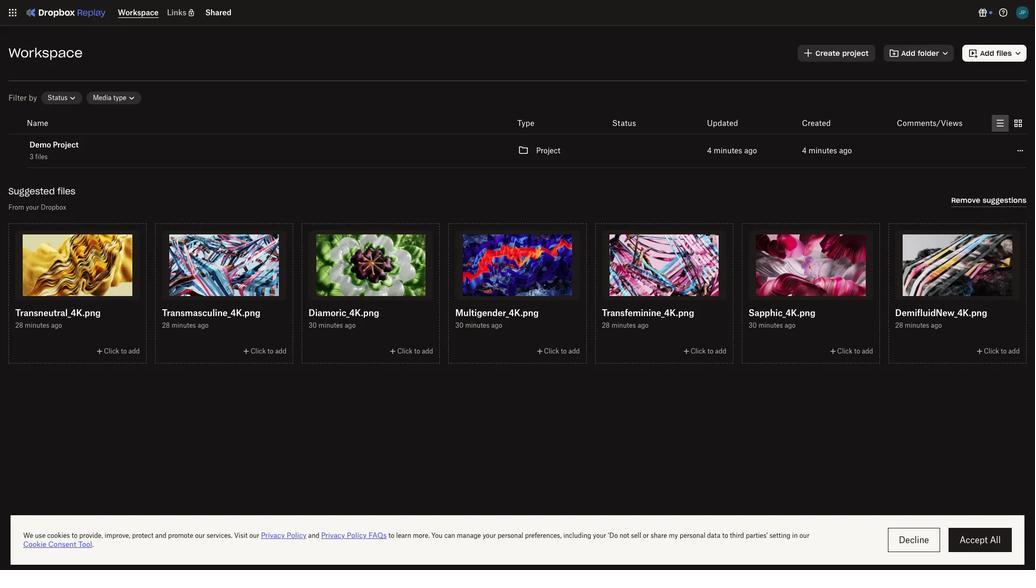 Task type: vqa. For each thing, say whether or not it's contained in the screenshot.
Status updates
no



Task type: describe. For each thing, give the bounding box(es) containing it.
3
[[30, 153, 34, 161]]

from
[[8, 204, 24, 212]]

ago for demifluidnew_4k.png
[[932, 322, 943, 330]]

click to add for transneutral_4k.png
[[104, 348, 140, 356]]

add files button
[[963, 45, 1027, 62]]

ago for transmasculine_4k.png
[[198, 322, 209, 330]]

1 4 minutes ago from the left
[[708, 146, 758, 155]]

1 horizontal spatial workspace
[[118, 8, 159, 17]]

ago for diamoric_4k.png
[[345, 322, 356, 330]]

demo
[[30, 141, 51, 149]]

minutes for transneutral_4k.png
[[25, 322, 49, 330]]

name button
[[27, 117, 48, 130]]

minutes for transmasculine_4k.png
[[172, 322, 196, 330]]

ago for sapphic_4k.png
[[785, 322, 796, 330]]

transfeminine_4k.png
[[602, 308, 695, 319]]

click to add for transfeminine_4k.png
[[691, 348, 727, 356]]

transmasculine_4k.png
[[162, 308, 261, 319]]

demifluidnew_4k.png 28 minutes ago
[[896, 308, 988, 330]]

folder
[[918, 49, 940, 58]]

project
[[843, 49, 869, 58]]

tile view image
[[1013, 117, 1025, 130]]

minutes for sapphic_4k.png
[[759, 322, 783, 330]]

created
[[803, 119, 831, 128]]

suggested
[[8, 186, 55, 197]]

minutes for multigender_4k.png
[[465, 322, 490, 330]]

project inside demo project 3 files
[[53, 141, 79, 149]]

files for suggested
[[58, 186, 76, 197]]

transmasculine_4k.png 28 minutes ago
[[162, 308, 261, 330]]

what's new in replay? image
[[977, 6, 990, 19]]

multigender_4k.png
[[456, 308, 539, 319]]

minutes down updated button at the top right
[[714, 146, 743, 155]]

dropbox
[[41, 204, 66, 212]]

minutes for transfeminine_4k.png
[[612, 322, 636, 330]]

your
[[26, 204, 39, 212]]

created button
[[803, 117, 831, 130]]

list view image
[[995, 117, 1007, 130]]

type
[[518, 119, 535, 128]]

click to add for diamoric_4k.png
[[398, 348, 433, 356]]

transfeminine_4k.png 28 minutes ago
[[602, 308, 695, 330]]

media type
[[93, 94, 126, 102]]

minutes for diamoric_4k.png
[[319, 322, 343, 330]]

transneutral_4k.png
[[15, 308, 101, 319]]

to for multigender_4k.png
[[561, 348, 567, 356]]

1 vertical spatial status
[[613, 119, 637, 128]]

type button
[[518, 117, 535, 130]]

30 for sapphic_4k.png
[[749, 322, 757, 330]]

updated button
[[708, 117, 739, 130]]

filter
[[8, 93, 27, 102]]

sapphic_4k.png 30 minutes ago
[[749, 308, 816, 330]]

jp
[[1020, 9, 1026, 16]]

add for multigender_4k.png
[[569, 348, 580, 356]]

to for transneutral_4k.png
[[121, 348, 127, 356]]

click for transmasculine_4k.png
[[251, 348, 266, 356]]

add for sapphic_4k.png
[[862, 348, 874, 356]]

click for sapphic_4k.png
[[838, 348, 853, 356]]

shared
[[206, 8, 232, 17]]

ago for transneutral_4k.png
[[51, 322, 62, 330]]

1 horizontal spatial project
[[537, 146, 561, 155]]

create
[[816, 49, 841, 58]]

files inside demo project 3 files
[[35, 153, 48, 161]]

status button
[[613, 117, 637, 130]]

suggestions
[[983, 196, 1027, 205]]

28 for transmasculine_4k.png
[[162, 322, 170, 330]]

28 for demifluidnew_4k.png
[[896, 322, 904, 330]]

status inside status dropdown button
[[48, 94, 68, 102]]



Task type: locate. For each thing, give the bounding box(es) containing it.
minutes down sapphic_4k.png
[[759, 322, 783, 330]]

to for transfeminine_4k.png
[[708, 348, 714, 356]]

add for diamoric_4k.png
[[422, 348, 433, 356]]

demo project 3 files
[[30, 141, 79, 161]]

0 vertical spatial status
[[48, 94, 68, 102]]

add folder button
[[884, 45, 955, 62]]

minutes down "diamoric_4k.png"
[[319, 322, 343, 330]]

links
[[167, 8, 187, 17]]

0 horizontal spatial 30
[[309, 322, 317, 330]]

4 down updated button at the top right
[[708, 146, 712, 155]]

media type button
[[87, 92, 141, 105]]

2 horizontal spatial 30
[[749, 322, 757, 330]]

30 for diamoric_4k.png
[[309, 322, 317, 330]]

click
[[104, 348, 119, 356], [251, 348, 266, 356], [398, 348, 413, 356], [544, 348, 560, 356], [691, 348, 706, 356], [838, 348, 853, 356], [985, 348, 1000, 356]]

minutes down transfeminine_4k.png
[[612, 322, 636, 330]]

0 horizontal spatial files
[[35, 153, 48, 161]]

0 horizontal spatial status
[[48, 94, 68, 102]]

remove
[[952, 196, 981, 205]]

1 click from the left
[[104, 348, 119, 356]]

2 vertical spatial files
[[58, 186, 76, 197]]

comments/views button
[[898, 117, 963, 130]]

30
[[309, 322, 317, 330], [456, 322, 464, 330], [749, 322, 757, 330]]

5 to from the left
[[708, 348, 714, 356]]

minutes inside the diamoric_4k.png 30 minutes ago
[[319, 322, 343, 330]]

1 horizontal spatial 30
[[456, 322, 464, 330]]

2 30 from the left
[[456, 322, 464, 330]]

minutes down multigender_4k.png
[[465, 322, 490, 330]]

1 horizontal spatial 4
[[803, 146, 807, 155]]

30 down multigender_4k.png
[[456, 322, 464, 330]]

ago
[[745, 146, 758, 155], [840, 146, 853, 155], [51, 322, 62, 330], [198, 322, 209, 330], [345, 322, 356, 330], [492, 322, 503, 330], [638, 322, 649, 330], [785, 322, 796, 330], [932, 322, 943, 330]]

files for add
[[997, 49, 1013, 58]]

minutes down "transneutral_4k.png"
[[25, 322, 49, 330]]

28 down "transneutral_4k.png"
[[15, 322, 23, 330]]

from your dropbox
[[8, 204, 66, 212]]

ago for transfeminine_4k.png
[[638, 322, 649, 330]]

1 vertical spatial workspace
[[8, 45, 83, 61]]

28 inside demifluidnew_4k.png 28 minutes ago
[[896, 322, 904, 330]]

ago inside multigender_4k.png 30 minutes ago
[[492, 322, 503, 330]]

project
[[53, 141, 79, 149], [537, 146, 561, 155]]

files
[[997, 49, 1013, 58], [35, 153, 48, 161], [58, 186, 76, 197]]

diamoric_4k.png 30 minutes ago
[[309, 308, 379, 330]]

4 minutes ago down created button
[[803, 146, 853, 155]]

minutes inside demifluidnew_4k.png 28 minutes ago
[[905, 322, 930, 330]]

30 inside the diamoric_4k.png 30 minutes ago
[[309, 322, 317, 330]]

1 click to add from the left
[[104, 348, 140, 356]]

1 horizontal spatial status
[[613, 119, 637, 128]]

transneutral_4k.png 28 minutes ago
[[15, 308, 101, 330]]

0 horizontal spatial 4
[[708, 146, 712, 155]]

6 add from the left
[[862, 348, 874, 356]]

click for demifluidnew_4k.png
[[985, 348, 1000, 356]]

0 horizontal spatial project
[[53, 141, 79, 149]]

2 28 from the left
[[162, 322, 170, 330]]

4
[[708, 146, 712, 155], [803, 146, 807, 155]]

by
[[29, 93, 37, 102]]

2 add from the left
[[275, 348, 287, 356]]

4 click to add from the left
[[544, 348, 580, 356]]

2 click from the left
[[251, 348, 266, 356]]

2 to from the left
[[268, 348, 274, 356]]

1 add from the left
[[129, 348, 140, 356]]

ago inside transneutral_4k.png 28 minutes ago
[[51, 322, 62, 330]]

1 horizontal spatial 4 minutes ago
[[803, 146, 853, 155]]

0 horizontal spatial workspace
[[8, 45, 83, 61]]

7 click to add from the left
[[985, 348, 1020, 356]]

to for diamoric_4k.png
[[414, 348, 420, 356]]

add for transmasculine_4k.png
[[275, 348, 287, 356]]

add down what's new in replay? icon
[[981, 49, 995, 58]]

filter by
[[8, 93, 37, 102]]

28 inside transneutral_4k.png 28 minutes ago
[[15, 322, 23, 330]]

5 click from the left
[[691, 348, 706, 356]]

ago inside demifluidnew_4k.png 28 minutes ago
[[932, 322, 943, 330]]

3 28 from the left
[[602, 322, 610, 330]]

28
[[15, 322, 23, 330], [162, 322, 170, 330], [602, 322, 610, 330], [896, 322, 904, 330]]

30 down "diamoric_4k.png"
[[309, 322, 317, 330]]

28 inside transfeminine_4k.png 28 minutes ago
[[602, 322, 610, 330]]

minutes for demifluidnew_4k.png
[[905, 322, 930, 330]]

to for sapphic_4k.png
[[855, 348, 861, 356]]

2 horizontal spatial files
[[997, 49, 1013, 58]]

status
[[48, 94, 68, 102], [613, 119, 637, 128]]

3 click to add from the left
[[398, 348, 433, 356]]

add left folder
[[902, 49, 916, 58]]

1 add from the left
[[902, 49, 916, 58]]

30 inside sapphic_4k.png 30 minutes ago
[[749, 322, 757, 330]]

add for add folder
[[902, 49, 916, 58]]

2 4 from the left
[[803, 146, 807, 155]]

click to add for multigender_4k.png
[[544, 348, 580, 356]]

status button
[[41, 92, 82, 105]]

1 horizontal spatial files
[[58, 186, 76, 197]]

workspace down replay logo - go to homepage at the top of page
[[8, 45, 83, 61]]

add for transfeminine_4k.png
[[716, 348, 727, 356]]

0 vertical spatial files
[[997, 49, 1013, 58]]

minutes down the "transmasculine_4k.png"
[[172, 322, 196, 330]]

28 down transfeminine_4k.png
[[602, 322, 610, 330]]

5 click to add from the left
[[691, 348, 727, 356]]

remove suggestions
[[952, 196, 1027, 205]]

replay logo - go to homepage image
[[21, 4, 109, 21]]

4 add from the left
[[569, 348, 580, 356]]

click to add for demifluidnew_4k.png
[[985, 348, 1020, 356]]

comments/views
[[898, 119, 963, 128]]

create project
[[816, 49, 869, 58]]

4 minutes ago
[[708, 146, 758, 155], [803, 146, 853, 155]]

click for multigender_4k.png
[[544, 348, 560, 356]]

click to add for sapphic_4k.png
[[838, 348, 874, 356]]

add
[[902, 49, 916, 58], [981, 49, 995, 58]]

demifluidnew_4k.png
[[896, 308, 988, 319]]

4 click from the left
[[544, 348, 560, 356]]

add
[[129, 348, 140, 356], [275, 348, 287, 356], [422, 348, 433, 356], [569, 348, 580, 356], [716, 348, 727, 356], [862, 348, 874, 356], [1009, 348, 1020, 356]]

3 add from the left
[[422, 348, 433, 356]]

click to add
[[104, 348, 140, 356], [251, 348, 287, 356], [398, 348, 433, 356], [544, 348, 580, 356], [691, 348, 727, 356], [838, 348, 874, 356], [985, 348, 1020, 356]]

6 click from the left
[[838, 348, 853, 356]]

add inside "popup button"
[[981, 49, 995, 58]]

1 horizontal spatial add
[[981, 49, 995, 58]]

minutes inside transfeminine_4k.png 28 minutes ago
[[612, 322, 636, 330]]

add for transneutral_4k.png
[[129, 348, 140, 356]]

add inside dropdown button
[[902, 49, 916, 58]]

workspace link
[[118, 8, 159, 18], [118, 8, 159, 17]]

to for transmasculine_4k.png
[[268, 348, 274, 356]]

minutes down created button
[[809, 146, 838, 155]]

4 to from the left
[[561, 348, 567, 356]]

6 click to add from the left
[[838, 348, 874, 356]]

30 down sapphic_4k.png
[[749, 322, 757, 330]]

ago inside transmasculine_4k.png 28 minutes ago
[[198, 322, 209, 330]]

minutes inside sapphic_4k.png 30 minutes ago
[[759, 322, 783, 330]]

2 click to add from the left
[[251, 348, 287, 356]]

type
[[113, 94, 126, 102]]

add files
[[981, 49, 1013, 58]]

create project button
[[798, 45, 876, 62]]

add folder
[[902, 49, 940, 58]]

3 click from the left
[[398, 348, 413, 356]]

jp button
[[1015, 4, 1032, 21]]

3 30 from the left
[[749, 322, 757, 330]]

minutes
[[714, 146, 743, 155], [809, 146, 838, 155], [25, 322, 49, 330], [172, 322, 196, 330], [319, 322, 343, 330], [465, 322, 490, 330], [612, 322, 636, 330], [759, 322, 783, 330], [905, 322, 930, 330]]

ago inside the diamoric_4k.png 30 minutes ago
[[345, 322, 356, 330]]

minutes inside multigender_4k.png 30 minutes ago
[[465, 322, 490, 330]]

click for diamoric_4k.png
[[398, 348, 413, 356]]

ago for multigender_4k.png
[[492, 322, 503, 330]]

7 click from the left
[[985, 348, 1000, 356]]

updated
[[708, 119, 739, 128]]

ago inside sapphic_4k.png 30 minutes ago
[[785, 322, 796, 330]]

6 to from the left
[[855, 348, 861, 356]]

to
[[121, 348, 127, 356], [268, 348, 274, 356], [414, 348, 420, 356], [561, 348, 567, 356], [708, 348, 714, 356], [855, 348, 861, 356], [1001, 348, 1007, 356]]

workspace left links
[[118, 8, 159, 17]]

tab list
[[992, 115, 1027, 132]]

media
[[93, 94, 112, 102]]

shared link
[[206, 8, 232, 17], [206, 8, 232, 17]]

multigender_4k.png 30 minutes ago
[[456, 308, 539, 330]]

4 minutes ago down updated button at the top right
[[708, 146, 758, 155]]

3 to from the left
[[414, 348, 420, 356]]

28 down the "transmasculine_4k.png"
[[162, 322, 170, 330]]

28 inside transmasculine_4k.png 28 minutes ago
[[162, 322, 170, 330]]

0 horizontal spatial 4 minutes ago
[[708, 146, 758, 155]]

sapphic_4k.png
[[749, 308, 816, 319]]

minutes down demifluidnew_4k.png
[[905, 322, 930, 330]]

7 add from the left
[[1009, 348, 1020, 356]]

0 vertical spatial workspace
[[118, 8, 159, 17]]

2 4 minutes ago from the left
[[803, 146, 853, 155]]

click to add for transmasculine_4k.png
[[251, 348, 287, 356]]

5 add from the left
[[716, 348, 727, 356]]

30 for multigender_4k.png
[[456, 322, 464, 330]]

workspace
[[118, 8, 159, 17], [8, 45, 83, 61]]

4 28 from the left
[[896, 322, 904, 330]]

add for demifluidnew_4k.png
[[1009, 348, 1020, 356]]

click for transneutral_4k.png
[[104, 348, 119, 356]]

1 4 from the left
[[708, 146, 712, 155]]

1 28 from the left
[[15, 322, 23, 330]]

1 vertical spatial files
[[35, 153, 48, 161]]

4 down created button
[[803, 146, 807, 155]]

click for transfeminine_4k.png
[[691, 348, 706, 356]]

ago inside transfeminine_4k.png 28 minutes ago
[[638, 322, 649, 330]]

add for add files
[[981, 49, 995, 58]]

to for demifluidnew_4k.png
[[1001, 348, 1007, 356]]

minutes inside transmasculine_4k.png 28 minutes ago
[[172, 322, 196, 330]]

28 down demifluidnew_4k.png
[[896, 322, 904, 330]]

suggested files
[[8, 186, 76, 197]]

remove suggestions button
[[952, 195, 1027, 208]]

minutes inside transneutral_4k.png 28 minutes ago
[[25, 322, 49, 330]]

diamoric_4k.png
[[309, 308, 379, 319]]

1 to from the left
[[121, 348, 127, 356]]

28 for transneutral_4k.png
[[15, 322, 23, 330]]

30 inside multigender_4k.png 30 minutes ago
[[456, 322, 464, 330]]

28 for transfeminine_4k.png
[[602, 322, 610, 330]]

7 to from the left
[[1001, 348, 1007, 356]]

files inside "popup button"
[[997, 49, 1013, 58]]

1 30 from the left
[[309, 322, 317, 330]]

0 horizontal spatial add
[[902, 49, 916, 58]]

2 add from the left
[[981, 49, 995, 58]]

name
[[27, 119, 48, 128]]



